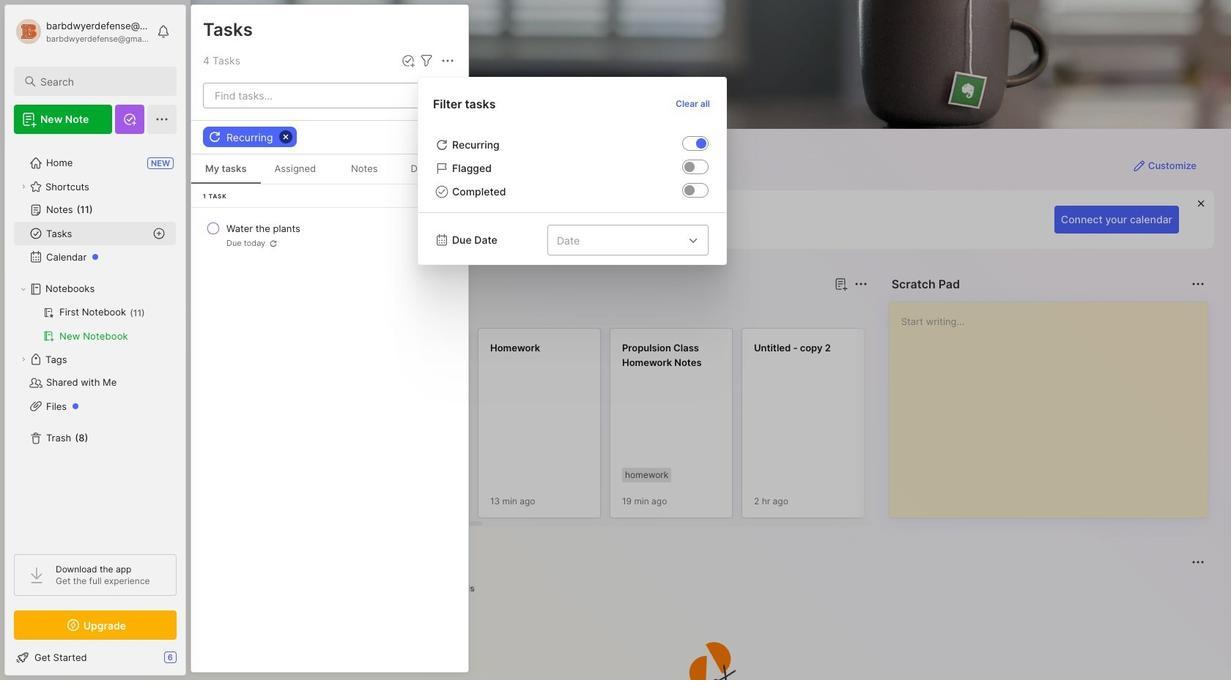 Task type: locate. For each thing, give the bounding box(es) containing it.
Account field
[[14, 17, 149, 46]]

Find tasks… text field
[[206, 84, 423, 108]]

None search field
[[40, 73, 163, 90]]

group
[[14, 301, 176, 348]]

more actions and view options image
[[439, 52, 456, 70]]

tree
[[5, 143, 185, 541]]

expand notebooks image
[[19, 285, 28, 294]]

new task image
[[401, 53, 415, 68]]

group inside main element
[[14, 301, 176, 348]]

Filter tasks field
[[418, 52, 435, 70]]

flagged image
[[684, 162, 695, 172]]

filter tasks image
[[418, 52, 435, 70]]

main element
[[0, 0, 191, 681]]

tab
[[217, 302, 260, 319], [217, 580, 273, 598], [440, 580, 481, 598]]

row
[[197, 215, 462, 255]]

row group
[[214, 328, 1231, 528]]

expand tags image
[[19, 355, 28, 364]]

Start writing… text field
[[901, 303, 1207, 506]]

tab list
[[217, 580, 1202, 598]]



Task type: describe. For each thing, give the bounding box(es) containing it.
Search text field
[[40, 75, 163, 89]]

recurring image
[[696, 138, 706, 149]]

completed image
[[684, 185, 695, 196]]

none search field inside main element
[[40, 73, 163, 90]]

tree inside main element
[[5, 143, 185, 541]]

More actions and view options field
[[435, 52, 456, 70]]

water the plants 0 cell
[[226, 221, 300, 236]]

Help and Learning task checklist field
[[5, 646, 185, 670]]

click to collapse image
[[185, 654, 196, 671]]

 Date picker field
[[547, 225, 719, 256]]



Task type: vqa. For each thing, say whether or not it's contained in the screenshot.
icon
no



